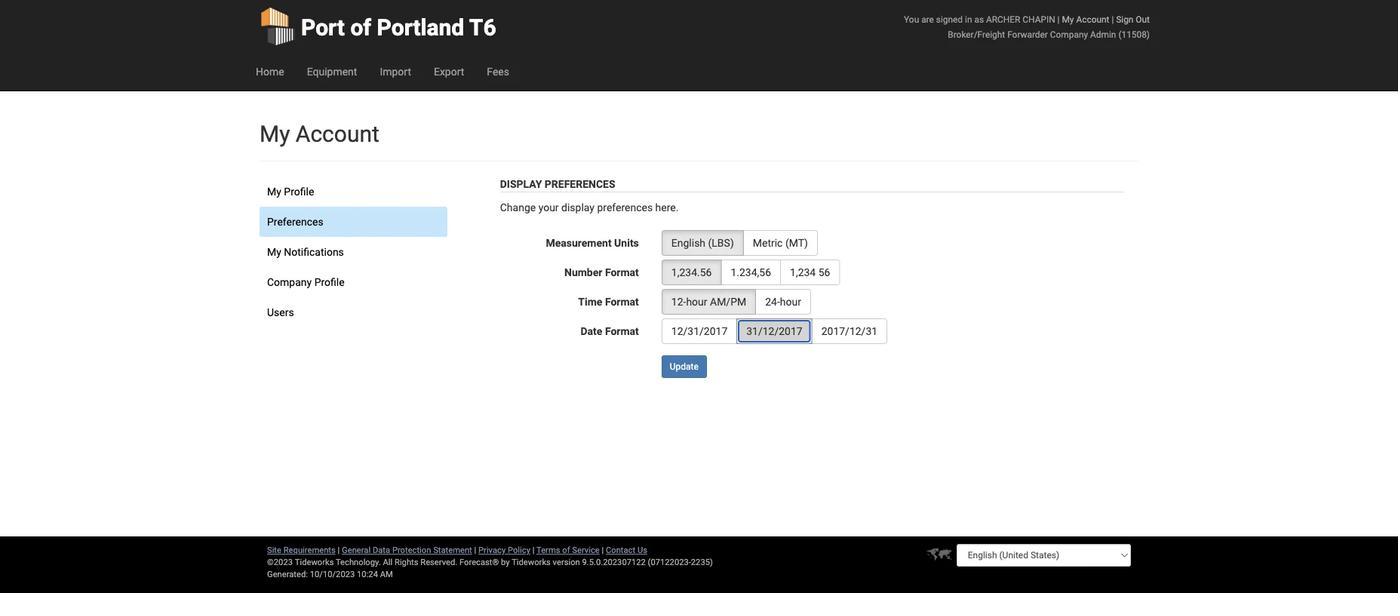 Task type: locate. For each thing, give the bounding box(es) containing it.
1 horizontal spatial of
[[562, 545, 570, 555]]

0 horizontal spatial hour
[[686, 295, 707, 308]]

service
[[572, 545, 600, 555]]

fees
[[487, 65, 509, 78]]

©2023 tideworks
[[267, 557, 334, 567]]

english (lbs)
[[671, 237, 734, 249]]

(lbs)
[[708, 237, 734, 249]]

account down equipment dropdown button
[[296, 120, 379, 147]]

format for number format
[[605, 266, 639, 278]]

as
[[974, 14, 984, 25]]

statement
[[433, 545, 472, 555]]

my left 'notifications'
[[267, 246, 281, 258]]

1 hour from the left
[[686, 295, 707, 308]]

| left sign at top right
[[1112, 14, 1114, 25]]

here.
[[655, 201, 679, 214]]

(07122023-
[[648, 557, 691, 567]]

my up my profile
[[260, 120, 290, 147]]

12-hour am/pm
[[671, 295, 746, 308]]

account
[[1076, 14, 1109, 25], [296, 120, 379, 147]]

1 vertical spatial of
[[562, 545, 570, 555]]

(mt)
[[785, 237, 808, 249]]

format right the time
[[605, 295, 639, 308]]

of
[[350, 14, 371, 41], [562, 545, 570, 555]]

requirements
[[283, 545, 336, 555]]

tideworks
[[512, 557, 551, 567]]

equipment button
[[295, 53, 368, 91]]

1 format from the top
[[605, 266, 639, 278]]

profile down 'notifications'
[[314, 276, 345, 288]]

1 horizontal spatial preferences
[[545, 178, 615, 190]]

site requirements link
[[267, 545, 336, 555]]

import
[[380, 65, 411, 78]]

0 horizontal spatial preferences
[[267, 215, 323, 228]]

| up forecast®
[[474, 545, 476, 555]]

change
[[500, 201, 536, 214]]

3 format from the top
[[605, 325, 639, 337]]

all
[[383, 557, 392, 567]]

privacy
[[478, 545, 506, 555]]

rights
[[395, 557, 418, 567]]

metric (mt)
[[753, 237, 808, 249]]

company profile
[[267, 276, 345, 288]]

of up 'version'
[[562, 545, 570, 555]]

2235)
[[691, 557, 713, 567]]

preferences up display
[[545, 178, 615, 190]]

you are signed in as archer chapin | my account | sign out broker/freight forwarder company admin (11508)
[[904, 14, 1150, 40]]

1 vertical spatial company
[[267, 276, 312, 288]]

0 vertical spatial account
[[1076, 14, 1109, 25]]

0 horizontal spatial company
[[267, 276, 312, 288]]

my for my account
[[260, 120, 290, 147]]

1 horizontal spatial hour
[[780, 295, 801, 308]]

sign out link
[[1116, 14, 1150, 25]]

chapin
[[1023, 14, 1055, 25]]

format down the units at top
[[605, 266, 639, 278]]

1 horizontal spatial company
[[1050, 29, 1088, 40]]

2 format from the top
[[605, 295, 639, 308]]

my right chapin on the top of the page
[[1062, 14, 1074, 25]]

1 vertical spatial account
[[296, 120, 379, 147]]

hour down 1,234
[[780, 295, 801, 308]]

2 hour from the left
[[780, 295, 801, 308]]

display preferences
[[500, 178, 615, 190]]

admin
[[1090, 29, 1116, 40]]

56
[[818, 266, 830, 278]]

profile up my notifications
[[284, 185, 314, 198]]

number format
[[564, 266, 639, 278]]

1,234.56
[[671, 266, 712, 278]]

1,234 56
[[790, 266, 830, 278]]

site requirements | general data protection statement | privacy policy | terms of service | contact us ©2023 tideworks technology. all rights reserved. forecast® by tideworks version 9.5.0.202307122 (07122023-2235) generated: 10/10/2023 10:24 am
[[267, 545, 713, 579]]

my notifications
[[267, 246, 344, 258]]

1 vertical spatial format
[[605, 295, 639, 308]]

port of portland t6
[[301, 14, 496, 41]]

fees button
[[476, 53, 521, 91]]

hour for 24-
[[780, 295, 801, 308]]

of right port
[[350, 14, 371, 41]]

account up admin at the top right
[[1076, 14, 1109, 25]]

my inside you are signed in as archer chapin | my account | sign out broker/freight forwarder company admin (11508)
[[1062, 14, 1074, 25]]

1 vertical spatial profile
[[314, 276, 345, 288]]

0 vertical spatial format
[[605, 266, 639, 278]]

company up users
[[267, 276, 312, 288]]

terms of service link
[[536, 545, 600, 555]]

my up my notifications
[[267, 185, 281, 198]]

format
[[605, 266, 639, 278], [605, 295, 639, 308], [605, 325, 639, 337]]

company
[[1050, 29, 1088, 40], [267, 276, 312, 288]]

0 vertical spatial profile
[[284, 185, 314, 198]]

company down the my account link on the top right of the page
[[1050, 29, 1088, 40]]

time format
[[578, 295, 639, 308]]

time
[[578, 295, 602, 308]]

broker/freight
[[948, 29, 1005, 40]]

privacy policy link
[[478, 545, 530, 555]]

portland
[[377, 14, 464, 41]]

| left general
[[338, 545, 340, 555]]

0 vertical spatial company
[[1050, 29, 1088, 40]]

preferences down my profile
[[267, 215, 323, 228]]

hour
[[686, 295, 707, 308], [780, 295, 801, 308]]

date
[[581, 325, 602, 337]]

hour up 12/31/2017
[[686, 295, 707, 308]]

0 horizontal spatial account
[[296, 120, 379, 147]]

format right the "date"
[[605, 325, 639, 337]]

0 vertical spatial of
[[350, 14, 371, 41]]

metric
[[753, 237, 783, 249]]

12/31/2017
[[671, 325, 728, 337]]

2 vertical spatial format
[[605, 325, 639, 337]]

0 vertical spatial preferences
[[545, 178, 615, 190]]

import button
[[368, 53, 422, 91]]

| up 9.5.0.202307122
[[602, 545, 604, 555]]

10/10/2023
[[310, 569, 355, 579]]

format for date format
[[605, 325, 639, 337]]

number
[[564, 266, 602, 278]]

policy
[[508, 545, 530, 555]]

general data protection statement link
[[342, 545, 472, 555]]

preferences
[[545, 178, 615, 190], [267, 215, 323, 228]]

contact us link
[[606, 545, 647, 555]]

1 horizontal spatial account
[[1076, 14, 1109, 25]]

profile
[[284, 185, 314, 198], [314, 276, 345, 288]]

my for my notifications
[[267, 246, 281, 258]]

date format
[[581, 325, 639, 337]]

my
[[1062, 14, 1074, 25], [260, 120, 290, 147], [267, 185, 281, 198], [267, 246, 281, 258]]

port
[[301, 14, 345, 41]]



Task type: describe. For each thing, give the bounding box(es) containing it.
10:24
[[357, 569, 378, 579]]

home
[[256, 65, 284, 78]]

1.234,56
[[731, 266, 771, 278]]

port of portland t6 link
[[260, 0, 496, 53]]

| right chapin on the top of the page
[[1057, 14, 1060, 25]]

9.5.0.202307122
[[582, 557, 646, 567]]

forecast®
[[459, 557, 499, 567]]

account inside you are signed in as archer chapin | my account | sign out broker/freight forwarder company admin (11508)
[[1076, 14, 1109, 25]]

sign
[[1116, 14, 1134, 25]]

1,234
[[790, 266, 816, 278]]

version
[[553, 557, 580, 567]]

notifications
[[284, 246, 344, 258]]

users
[[267, 306, 294, 318]]

terms
[[536, 545, 560, 555]]

units
[[614, 237, 639, 249]]

equipment
[[307, 65, 357, 78]]

profile for my profile
[[284, 185, 314, 198]]

24-hour
[[765, 295, 801, 308]]

12-
[[671, 295, 686, 308]]

by
[[501, 557, 510, 567]]

profile for company profile
[[314, 276, 345, 288]]

contact
[[606, 545, 635, 555]]

reserved.
[[420, 557, 457, 567]]

(11508)
[[1118, 29, 1150, 40]]

site
[[267, 545, 281, 555]]

my for my profile
[[267, 185, 281, 198]]

update button
[[662, 355, 707, 378]]

data
[[373, 545, 390, 555]]

preferences
[[597, 201, 653, 214]]

out
[[1136, 14, 1150, 25]]

you
[[904, 14, 919, 25]]

us
[[637, 545, 647, 555]]

archer
[[986, 14, 1020, 25]]

1 vertical spatial preferences
[[267, 215, 323, 228]]

my account link
[[1062, 14, 1109, 25]]

measurement
[[546, 237, 612, 249]]

display
[[500, 178, 542, 190]]

24-
[[765, 295, 780, 308]]

generated:
[[267, 569, 308, 579]]

update
[[670, 361, 699, 372]]

export button
[[422, 53, 476, 91]]

format for time format
[[605, 295, 639, 308]]

company inside you are signed in as archer chapin | my account | sign out broker/freight forwarder company admin (11508)
[[1050, 29, 1088, 40]]

of inside site requirements | general data protection statement | privacy policy | terms of service | contact us ©2023 tideworks technology. all rights reserved. forecast® by tideworks version 9.5.0.202307122 (07122023-2235) generated: 10/10/2023 10:24 am
[[562, 545, 570, 555]]

0 horizontal spatial of
[[350, 14, 371, 41]]

change your display preferences here.
[[500, 201, 679, 214]]

display
[[561, 201, 595, 214]]

export
[[434, 65, 464, 78]]

am
[[380, 569, 393, 579]]

hour for 12-
[[686, 295, 707, 308]]

in
[[965, 14, 972, 25]]

forwarder
[[1007, 29, 1048, 40]]

am/pm
[[710, 295, 746, 308]]

protection
[[392, 545, 431, 555]]

measurement units
[[546, 237, 639, 249]]

english
[[671, 237, 705, 249]]

my account
[[260, 120, 379, 147]]

your
[[538, 201, 559, 214]]

home button
[[244, 53, 295, 91]]

general
[[342, 545, 371, 555]]

are
[[921, 14, 934, 25]]

signed
[[936, 14, 963, 25]]

31/12/2017
[[746, 325, 803, 337]]

technology.
[[336, 557, 381, 567]]

| up tideworks
[[532, 545, 535, 555]]

t6
[[469, 14, 496, 41]]



Task type: vqa. For each thing, say whether or not it's contained in the screenshot.
(07122023-
yes



